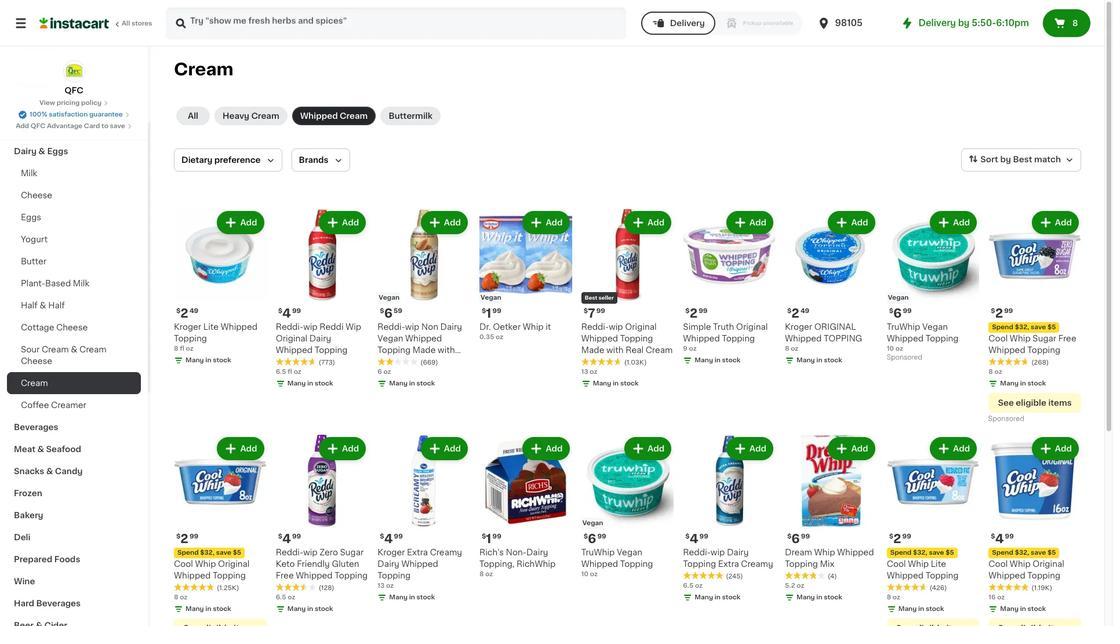 Task type: locate. For each thing, give the bounding box(es) containing it.
0 horizontal spatial all
[[122, 20, 130, 27]]

0 horizontal spatial qfc
[[31, 123, 45, 129]]

cottage cheese link
[[7, 317, 141, 339]]

buttermilk
[[389, 112, 433, 120]]

cool inside cool whip lite whipped topping
[[887, 561, 906, 569]]

many in stock down (669)
[[389, 380, 435, 387]]

49 up 'kroger original whipped topping 8 oz'
[[801, 308, 810, 314]]

many in stock
[[186, 357, 231, 364], [797, 357, 843, 364], [695, 357, 741, 364], [288, 380, 333, 387], [389, 380, 435, 387], [593, 380, 639, 387], [1001, 380, 1047, 387], [797, 595, 843, 601], [389, 595, 435, 601], [695, 595, 741, 601], [186, 606, 231, 613], [288, 606, 333, 613], [899, 606, 945, 613], [1001, 606, 1047, 613]]

wip inside reddi-wip reddi wip original dairy whipped topping
[[303, 323, 318, 331]]

original up (1.19k)
[[1033, 561, 1065, 569]]

spend for (1.19k)
[[993, 550, 1014, 556]]

half down plant-based milk
[[48, 302, 65, 310]]

add
[[16, 123, 29, 129], [240, 219, 257, 227], [342, 219, 359, 227], [444, 219, 461, 227], [546, 219, 563, 227], [648, 219, 665, 227], [750, 219, 767, 227], [852, 219, 869, 227], [954, 219, 971, 227], [1056, 219, 1073, 227], [240, 445, 257, 453], [342, 445, 359, 453], [444, 445, 461, 453], [546, 445, 563, 453], [648, 445, 665, 453], [750, 445, 767, 453], [852, 445, 869, 453], [954, 445, 971, 453], [1056, 445, 1073, 453]]

many for (426)
[[899, 606, 917, 613]]

creamy
[[430, 549, 462, 557], [742, 561, 774, 569]]

stock for (245)
[[723, 595, 741, 601]]

whip inside dr. oetker whip it 0.35 oz
[[523, 323, 544, 331]]

2 49 from the left
[[801, 308, 810, 314]]

cream up coffee
[[21, 379, 48, 387]]

$ 2 99 for cool whip sugar free whipped topping
[[992, 307, 1014, 319]]

reddi- inside reddi-wip reddi wip original dairy whipped topping
[[276, 323, 303, 331]]

many for (268)
[[1001, 380, 1019, 387]]

pricing
[[57, 100, 80, 106]]

product group
[[174, 209, 267, 368], [276, 209, 369, 391], [378, 209, 470, 391], [480, 209, 572, 342], [582, 209, 674, 391], [684, 209, 776, 368], [785, 209, 878, 368], [887, 209, 980, 364], [989, 209, 1082, 426], [174, 435, 267, 626], [276, 435, 369, 617], [378, 435, 470, 605], [480, 435, 572, 580], [582, 435, 674, 580], [684, 435, 776, 605], [785, 435, 878, 605], [887, 435, 980, 626], [989, 435, 1082, 626]]

original for (1.25k)
[[218, 561, 250, 569]]

in for (4)
[[817, 595, 823, 601]]

lite inside kroger lite whipped topping 8 fl oz
[[203, 323, 219, 331]]

many in stock for (268)
[[1001, 380, 1047, 387]]

0 horizontal spatial lite
[[203, 323, 219, 331]]

whip inside cool whip lite whipped topping
[[909, 561, 929, 569]]

$ inside $ 6 59
[[380, 308, 384, 314]]

stock down simple truth original whipped topping 9 oz
[[723, 357, 741, 364]]

product group containing 7
[[582, 209, 674, 391]]

2 horizontal spatial kroger
[[785, 323, 813, 331]]

0 vertical spatial extra
[[407, 549, 428, 557]]

$5 up (1.25k)
[[233, 550, 241, 556]]

stock up see eligible items button
[[1028, 380, 1047, 387]]

0 horizontal spatial best
[[585, 295, 598, 300]]

dairy up "richwhip"
[[527, 549, 548, 557]]

$5 for (1.25k)
[[233, 550, 241, 556]]

2 horizontal spatial milk
[[411, 358, 428, 366]]

1 horizontal spatial kroger
[[378, 549, 405, 557]]

1 vertical spatial sponsored badge image
[[989, 416, 1024, 423]]

$ 4 99 for reddi-wip dairy topping extra creamy
[[686, 533, 709, 545]]

sponsored badge image
[[887, 355, 922, 361], [989, 416, 1024, 423]]

1 cool whip original whipped topping from the left
[[174, 561, 250, 580]]

0 vertical spatial free
[[1059, 335, 1077, 343]]

6.5 down reddi-wip dairy topping extra creamy
[[684, 583, 694, 590]]

many for (4)
[[797, 595, 815, 601]]

by right sort
[[1001, 156, 1012, 164]]

simple
[[684, 323, 711, 331]]

lists link
[[7, 32, 141, 56]]

many in stock down 6.5 fl oz at the bottom left
[[288, 380, 333, 387]]

extra
[[407, 549, 428, 557], [719, 561, 739, 569]]

stock down the (4)
[[824, 595, 843, 601]]

oz
[[496, 334, 504, 340], [186, 346, 194, 352], [791, 346, 799, 352], [689, 346, 697, 352], [896, 346, 904, 352], [294, 369, 302, 375], [384, 369, 391, 375], [590, 369, 598, 375], [995, 369, 1003, 375], [486, 572, 493, 578], [590, 572, 598, 578], [797, 583, 805, 590], [386, 583, 394, 590], [695, 583, 703, 590], [180, 595, 188, 601], [288, 595, 296, 601], [893, 595, 901, 601], [998, 595, 1005, 601]]

kroger original whipped topping 8 oz
[[785, 323, 863, 352]]

cream
[[174, 61, 234, 78], [251, 112, 279, 120], [340, 112, 368, 120], [42, 346, 69, 354], [79, 346, 107, 354], [646, 346, 673, 354], [21, 379, 48, 387]]

save up cool whip sugar free whipped topping
[[1031, 324, 1047, 330]]

many for (773)
[[288, 380, 306, 387]]

produce
[[14, 125, 49, 133]]

whip for (4)
[[815, 549, 836, 557]]

(669)
[[421, 359, 438, 366]]

best inside 'best match sort by' field
[[1014, 156, 1033, 164]]

(1.25k)
[[217, 585, 239, 592]]

by inside field
[[1001, 156, 1012, 164]]

1 49 from the left
[[190, 308, 199, 314]]

milk inside reddi-wip non dairy vegan whipped topping made with almond milk
[[411, 358, 428, 366]]

0 horizontal spatial $ 6 99
[[584, 533, 607, 545]]

coffee creamer link
[[7, 394, 141, 416]]

made up (669)
[[413, 346, 436, 354]]

13 right (128)
[[378, 583, 385, 590]]

1 vertical spatial 13
[[378, 583, 385, 590]]

eggs down the advantage
[[47, 147, 68, 155]]

6.5 oz down keto
[[276, 595, 296, 601]]

many in stock down (1.19k)
[[1001, 606, 1047, 613]]

with up (669)
[[438, 346, 455, 354]]

original inside simple truth original whipped topping 9 oz
[[737, 323, 768, 331]]

4 for reddi-wip reddi wip original dairy whipped topping
[[282, 307, 291, 319]]

& for seafood
[[37, 445, 44, 454]]

heavy
[[223, 112, 249, 120]]

cream down cottage cheese
[[42, 346, 69, 354]]

delivery
[[919, 19, 957, 27], [670, 19, 705, 27]]

0 vertical spatial eggs
[[47, 147, 68, 155]]

& right meat
[[37, 445, 44, 454]]

1 vertical spatial by
[[1001, 156, 1012, 164]]

4 for kroger extra creamy dairy whipped topping
[[384, 533, 393, 545]]

stock for (128)
[[315, 606, 333, 613]]

many in stock down (1.25k)
[[186, 606, 231, 613]]

0 horizontal spatial eggs
[[21, 213, 41, 222]]

topping inside cool whip sugar free whipped topping
[[1028, 346, 1061, 354]]

$ 1 99 up "dr."
[[482, 307, 502, 319]]

cheese down sour
[[21, 357, 52, 365]]

wip for non
[[405, 323, 420, 331]]

1 horizontal spatial $ 6 99
[[788, 533, 810, 545]]

1 horizontal spatial half
[[48, 302, 65, 310]]

2 $ 1 99 from the top
[[482, 533, 502, 545]]

save for (268)
[[1031, 324, 1047, 330]]

stores
[[132, 20, 152, 27]]

stock down kroger extra creamy dairy whipped topping 13 oz
[[417, 595, 435, 601]]

creamy inside reddi-wip dairy topping extra creamy
[[742, 561, 774, 569]]

made
[[413, 346, 436, 354], [582, 346, 605, 354]]

reddi- for reddi-wip reddi wip original dairy whipped topping
[[276, 323, 303, 331]]

milk
[[21, 169, 37, 178], [73, 280, 89, 288], [411, 358, 428, 366]]

cool whip sugar free whipped topping
[[989, 335, 1077, 354]]

6.5 down keto
[[276, 595, 286, 601]]

beverages
[[14, 423, 58, 432], [36, 600, 81, 608]]

& for candy
[[46, 468, 53, 476]]

0 horizontal spatial half
[[21, 302, 38, 310]]

qfc
[[65, 86, 83, 95], [31, 123, 45, 129]]

whipped cream link
[[292, 107, 376, 125]]

truwhip vegan whipped topping 10 oz
[[887, 323, 959, 352], [582, 549, 653, 578]]

1 vertical spatial creamy
[[742, 561, 774, 569]]

(426)
[[930, 585, 947, 592]]

cool whip original whipped topping up (1.25k)
[[174, 561, 250, 580]]

stock down (426)
[[926, 606, 945, 613]]

0 horizontal spatial sugar
[[340, 549, 364, 557]]

reddi-wip non dairy vegan whipped topping made with almond milk
[[378, 323, 462, 366]]

0 horizontal spatial $ 2 49
[[176, 307, 199, 319]]

2 horizontal spatial 8 oz
[[989, 369, 1003, 375]]

eggs
[[47, 147, 68, 155], [21, 213, 41, 222]]

wip inside reddi-wip dairy topping extra creamy
[[711, 549, 725, 557]]

1 vertical spatial extra
[[719, 561, 739, 569]]

1 horizontal spatial all
[[188, 112, 198, 120]]

0 horizontal spatial fl
[[180, 346, 184, 352]]

add button inside product group
[[626, 212, 671, 233]]

1 horizontal spatial best
[[1014, 156, 1033, 164]]

0 horizontal spatial 49
[[190, 308, 199, 314]]

$5 up cool whip sugar free whipped topping
[[1048, 324, 1057, 330]]

eggs up yogurt
[[21, 213, 41, 222]]

wip for reddi
[[303, 323, 318, 331]]

1 vertical spatial 1
[[486, 533, 492, 545]]

reddi
[[320, 323, 344, 331]]

1 horizontal spatial 6.5 oz
[[684, 583, 703, 590]]

sugar up the gluten
[[340, 549, 364, 557]]

1 vertical spatial 6.5 oz
[[276, 595, 296, 601]]

0 vertical spatial 10
[[887, 346, 895, 352]]

1 horizontal spatial cool whip original whipped topping
[[989, 561, 1065, 580]]

2 vertical spatial 6.5
[[276, 595, 286, 601]]

2 vertical spatial milk
[[411, 358, 428, 366]]

creamy up '(245)'
[[742, 561, 774, 569]]

oz inside kroger lite whipped topping 8 fl oz
[[186, 346, 194, 352]]

wip
[[303, 323, 318, 331], [405, 323, 420, 331], [609, 323, 623, 331], [303, 549, 318, 557], [711, 549, 725, 557]]

wip for dairy
[[711, 549, 725, 557]]

with inside reddi-wip non dairy vegan whipped topping made with almond milk
[[438, 346, 455, 354]]

many in stock down the (4)
[[797, 595, 843, 601]]

cool inside cool whip sugar free whipped topping
[[989, 335, 1008, 343]]

& up cottage
[[40, 302, 46, 310]]

topping
[[174, 335, 207, 343], [620, 335, 653, 343], [722, 335, 755, 343], [926, 335, 959, 343], [315, 346, 348, 354], [378, 346, 411, 354], [1028, 346, 1061, 354], [785, 561, 818, 569], [620, 561, 653, 569], [684, 561, 716, 569], [213, 572, 246, 580], [335, 572, 368, 580], [378, 572, 411, 580], [926, 572, 959, 580], [1028, 572, 1061, 580]]

sour cream & cream cheese link
[[7, 339, 141, 372]]

many in stock down (426)
[[899, 606, 945, 613]]

milk right based
[[73, 280, 89, 288]]

0 horizontal spatial made
[[413, 346, 436, 354]]

$32, for (1.25k)
[[200, 550, 215, 556]]

sugar up "(268)"
[[1033, 335, 1057, 343]]

free inside cool whip sugar free whipped topping
[[1059, 335, 1077, 343]]

milk right almond
[[411, 358, 428, 366]]

spend for (1.25k)
[[178, 550, 199, 556]]

reddi- inside reddi-wip zero sugar keto friendly gluten free whipped topping
[[276, 549, 303, 557]]

0 vertical spatial fl
[[180, 346, 184, 352]]

0 horizontal spatial 10
[[582, 572, 589, 578]]

2 vertical spatial cheese
[[21, 357, 52, 365]]

spend for (426)
[[891, 550, 912, 556]]

1 horizontal spatial extra
[[719, 561, 739, 569]]

49 up kroger lite whipped topping 8 fl oz
[[190, 308, 199, 314]]

1 horizontal spatial truwhip vegan whipped topping 10 oz
[[887, 323, 959, 352]]

with
[[438, 346, 455, 354], [607, 346, 624, 354]]

0 vertical spatial sugar
[[1033, 335, 1057, 343]]

reddi- for reddi-wip zero sugar keto friendly gluten free whipped topping
[[276, 549, 303, 557]]

& left candy
[[46, 468, 53, 476]]

delivery for delivery
[[670, 19, 705, 27]]

1 $ 1 99 from the top
[[482, 307, 502, 319]]

stock down (773)
[[315, 380, 333, 387]]

0 vertical spatial creamy
[[430, 549, 462, 557]]

many in stock down simple truth original whipped topping 9 oz
[[695, 357, 741, 364]]

fl inside kroger lite whipped topping 8 fl oz
[[180, 346, 184, 352]]

2 $ 2 49 from the left
[[788, 307, 810, 319]]

whipped inside reddi-wip reddi wip original dairy whipped topping
[[276, 346, 313, 354]]

original inside reddi-wip reddi wip original dairy whipped topping
[[276, 335, 308, 343]]

spend $32, save $5 for (1.25k)
[[178, 550, 241, 556]]

kroger inside kroger extra creamy dairy whipped topping 13 oz
[[378, 549, 405, 557]]

fl
[[180, 346, 184, 352], [288, 369, 292, 375]]

see eligible items
[[999, 399, 1072, 407]]

cream inside heavy cream link
[[251, 112, 279, 120]]

candy
[[55, 468, 83, 476]]

& inside "sour cream & cream cheese"
[[71, 346, 77, 354]]

0 horizontal spatial milk
[[21, 169, 37, 178]]

1 1 from the top
[[486, 307, 492, 319]]

whip inside dream whip whipped topping mix
[[815, 549, 836, 557]]

add button for truwhip vegan whipped topping
[[626, 438, 671, 459]]

many in stock for (1.25k)
[[186, 606, 231, 613]]

spend $32, save $5 up (1.19k)
[[993, 550, 1057, 556]]

whipped inside reddi-wip non dairy vegan whipped topping made with almond milk
[[405, 335, 442, 343]]

cool whip original whipped topping for 4
[[989, 561, 1065, 580]]

original inside reddi-wip original whipped topping made with real cream
[[625, 323, 657, 331]]

original up 6.5 fl oz at the bottom left
[[276, 335, 308, 343]]

many in stock down '(245)'
[[695, 595, 741, 601]]

snacks
[[14, 468, 44, 476]]

49 for lite
[[190, 308, 199, 314]]

stock down '(245)'
[[723, 595, 741, 601]]

spend $32, save $5
[[993, 324, 1057, 330], [178, 550, 241, 556], [891, 550, 955, 556], [993, 550, 1057, 556]]

lite inside cool whip lite whipped topping
[[931, 561, 947, 569]]

1 horizontal spatial made
[[582, 346, 605, 354]]

2 with from the left
[[607, 346, 624, 354]]

whipped inside reddi-wip original whipped topping made with real cream
[[582, 335, 618, 343]]

milk link
[[7, 162, 141, 184]]

2
[[181, 307, 188, 319], [792, 307, 800, 319], [690, 307, 698, 319], [996, 307, 1004, 319], [181, 533, 188, 545], [894, 533, 902, 545]]

dairy right the gluten
[[378, 561, 400, 569]]

topping inside reddi-wip original whipped topping made with real cream
[[620, 335, 653, 343]]

0 horizontal spatial 6.5 oz
[[276, 595, 296, 601]]

add button for reddi-wip original whipped topping made with real cream
[[626, 212, 671, 233]]

beverages down "wine" link
[[36, 600, 81, 608]]

1 vertical spatial $ 1 99
[[482, 533, 502, 545]]

1 vertical spatial best
[[585, 295, 598, 300]]

1 horizontal spatial sponsored badge image
[[989, 416, 1024, 423]]

cheese up eggs link
[[21, 191, 52, 200]]

with left real
[[607, 346, 624, 354]]

delivery inside button
[[670, 19, 705, 27]]

1 horizontal spatial by
[[1001, 156, 1012, 164]]

6.5 oz down reddi-wip dairy topping extra creamy
[[684, 583, 703, 590]]

coffee
[[21, 401, 49, 410]]

0 horizontal spatial delivery
[[670, 19, 705, 27]]

0 vertical spatial cheese
[[21, 191, 52, 200]]

save up (1.25k)
[[216, 550, 231, 556]]

half down plant-
[[21, 302, 38, 310]]

0 horizontal spatial cool whip original whipped topping
[[174, 561, 250, 580]]

stock down (1.03k)
[[621, 380, 639, 387]]

free
[[1059, 335, 1077, 343], [276, 572, 294, 580]]

cream right the heavy
[[251, 112, 279, 120]]

4 for spend $32, save $5
[[996, 533, 1004, 545]]

non-
[[506, 549, 527, 557]]

1 horizontal spatial with
[[607, 346, 624, 354]]

stock down (128)
[[315, 606, 333, 613]]

spend $32, save $5 up cool whip lite whipped topping in the right bottom of the page
[[891, 550, 955, 556]]

in for (669)
[[409, 380, 415, 387]]

1 horizontal spatial fl
[[288, 369, 292, 375]]

1 vertical spatial beverages
[[36, 600, 81, 608]]

0 horizontal spatial by
[[959, 19, 970, 27]]

5:50-
[[972, 19, 997, 27]]

best for best match
[[1014, 156, 1033, 164]]

1 horizontal spatial 13
[[582, 369, 589, 375]]

oz inside 'kroger original whipped topping 8 oz'
[[791, 346, 799, 352]]

reddi- inside reddi-wip non dairy vegan whipped topping made with almond milk
[[378, 323, 405, 331]]

1 up "dr."
[[486, 307, 492, 319]]

1 horizontal spatial lite
[[931, 561, 947, 569]]

Best match Sort by field
[[962, 148, 1082, 172]]

$ 4 99 for reddi-wip reddi wip original dairy whipped topping
[[278, 307, 301, 319]]

2 made from the left
[[582, 346, 605, 354]]

dairy inside rich's non-dairy topping, richwhip 8 oz
[[527, 549, 548, 557]]

1 horizontal spatial 49
[[801, 308, 810, 314]]

99
[[493, 308, 502, 314], [292, 308, 301, 314], [597, 308, 606, 314], [699, 308, 708, 314], [903, 308, 912, 314], [1005, 308, 1014, 314], [190, 534, 198, 540], [493, 534, 502, 540], [802, 534, 810, 540], [292, 534, 301, 540], [394, 534, 403, 540], [598, 534, 607, 540], [700, 534, 709, 540], [903, 534, 912, 540], [1006, 534, 1014, 540]]

0 horizontal spatial creamy
[[430, 549, 462, 557]]

in for (1.25k)
[[206, 606, 211, 613]]

many in stock for (426)
[[899, 606, 945, 613]]

many in stock down kroger lite whipped topping 8 fl oz
[[186, 357, 231, 364]]

delivery by 5:50-6:10pm
[[919, 19, 1030, 27]]

59
[[394, 308, 403, 314]]

in for (1.19k)
[[1021, 606, 1027, 613]]

cream up brands dropdown button
[[340, 112, 368, 120]]

dairy inside reddi-wip non dairy vegan whipped topping made with almond milk
[[441, 323, 462, 331]]

spend $32, save $5 up (1.25k)
[[178, 550, 241, 556]]

hard beverages link
[[7, 593, 141, 615]]

$ 6 99 for add button related to dream whip whipped topping mix
[[788, 533, 810, 545]]

made up 13 oz
[[582, 346, 605, 354]]

add button for kroger lite whipped topping
[[218, 212, 263, 233]]

wip inside reddi-wip original whipped topping made with real cream
[[609, 323, 623, 331]]

8 inside rich's non-dairy topping, richwhip 8 oz
[[480, 572, 484, 578]]

all
[[122, 20, 130, 27], [188, 112, 198, 120]]

many in stock up eligible
[[1001, 380, 1047, 387]]

2 cool whip original whipped topping from the left
[[989, 561, 1065, 580]]

0 horizontal spatial with
[[438, 346, 455, 354]]

& down the cottage cheese link at the bottom
[[71, 346, 77, 354]]

1 horizontal spatial creamy
[[742, 561, 774, 569]]

dairy inside reddi-wip reddi wip original dairy whipped topping
[[310, 335, 331, 343]]

1 $ 2 49 from the left
[[176, 307, 199, 319]]

stock down (669)
[[417, 380, 435, 387]]

0 horizontal spatial 13
[[378, 583, 385, 590]]

view
[[39, 100, 55, 106]]

0 horizontal spatial extra
[[407, 549, 428, 557]]

spend $32, save $5 up cool whip sugar free whipped topping
[[993, 324, 1057, 330]]

1 horizontal spatial free
[[1059, 335, 1077, 343]]

1 horizontal spatial 10
[[887, 346, 895, 352]]

0 horizontal spatial truwhip vegan whipped topping 10 oz
[[582, 549, 653, 578]]

1 vertical spatial all
[[188, 112, 198, 120]]

beverages down coffee
[[14, 423, 58, 432]]

Search field
[[167, 8, 625, 38]]

original right truth
[[737, 323, 768, 331]]

$32,
[[1016, 324, 1030, 330], [200, 550, 215, 556], [914, 550, 928, 556], [1016, 550, 1030, 556]]

1 horizontal spatial sugar
[[1033, 335, 1057, 343]]

wine
[[14, 578, 35, 586]]

cream inside whipped cream link
[[340, 112, 368, 120]]

stock down (1.19k)
[[1028, 606, 1047, 613]]

cream inside reddi-wip original whipped topping made with real cream
[[646, 346, 673, 354]]

vegan
[[481, 294, 502, 301], [379, 294, 400, 301], [888, 294, 909, 301], [923, 323, 948, 331], [378, 335, 403, 343], [583, 521, 603, 527], [617, 549, 643, 557]]

creamer
[[51, 401, 86, 410]]

$ 2 49
[[176, 307, 199, 319], [788, 307, 810, 319]]

prepared
[[14, 556, 52, 564]]

0 vertical spatial 6.5 oz
[[684, 583, 703, 590]]

0 vertical spatial truwhip
[[887, 323, 921, 331]]

wip for original
[[609, 323, 623, 331]]

$ 6 59
[[380, 307, 403, 319]]

$ 7 99
[[584, 307, 606, 319]]

0 vertical spatial 13
[[582, 369, 589, 375]]

kroger inside 'kroger original whipped topping 8 oz'
[[785, 323, 813, 331]]

many in stock down (1.03k)
[[593, 380, 639, 387]]

1 horizontal spatial eggs
[[47, 147, 68, 155]]

13 down reddi-wip original whipped topping made with real cream
[[582, 369, 589, 375]]

0 horizontal spatial free
[[276, 572, 294, 580]]

0 vertical spatial beverages
[[14, 423, 58, 432]]

1 vertical spatial free
[[276, 572, 294, 580]]

best left match
[[1014, 156, 1033, 164]]

whipped inside simple truth original whipped topping 9 oz
[[684, 335, 720, 343]]

all left stores
[[122, 20, 130, 27]]

1 vertical spatial milk
[[73, 280, 89, 288]]

save
[[110, 123, 125, 129], [1031, 324, 1047, 330], [216, 550, 231, 556], [929, 550, 945, 556], [1031, 550, 1047, 556]]

cool for (1.19k)
[[989, 561, 1008, 569]]

sort
[[981, 156, 999, 164]]

1 vertical spatial qfc
[[31, 123, 45, 129]]

whip for (426)
[[909, 561, 929, 569]]

0 vertical spatial best
[[1014, 156, 1033, 164]]

many in stock for (128)
[[288, 606, 333, 613]]

wip inside reddi-wip zero sugar keto friendly gluten free whipped topping
[[303, 549, 318, 557]]

dairy up '(245)'
[[727, 549, 749, 557]]

save for (426)
[[929, 550, 945, 556]]

0 vertical spatial all
[[122, 20, 130, 27]]

$5 for (268)
[[1048, 324, 1057, 330]]

wip inside reddi-wip non dairy vegan whipped topping made with almond milk
[[405, 323, 420, 331]]

service type group
[[641, 12, 803, 35]]

2 1 from the top
[[486, 533, 492, 545]]

save up (1.19k)
[[1031, 550, 1047, 556]]

many in stock for (245)
[[695, 595, 741, 601]]

spend $32, save $5 for (268)
[[993, 324, 1057, 330]]

reddi-wip original whipped topping made with real cream
[[582, 323, 673, 354]]

$ 1 99 up rich's
[[482, 533, 502, 545]]

free inside reddi-wip zero sugar keto friendly gluten free whipped topping
[[276, 572, 294, 580]]

policy
[[81, 100, 102, 106]]

dairy right non
[[441, 323, 462, 331]]

milk down dairy & eggs at left top
[[21, 169, 37, 178]]

add button for kroger original whipped topping
[[830, 212, 875, 233]]

meat
[[14, 445, 35, 454]]

by left 5:50-
[[959, 19, 970, 27]]

bakery
[[14, 512, 43, 520]]

oz inside dr. oetker whip it 0.35 oz
[[496, 334, 504, 340]]

delivery by 5:50-6:10pm link
[[901, 16, 1030, 30]]

cheese down half & half link
[[56, 324, 88, 332]]

best left seller
[[585, 295, 598, 300]]

$ 6 99
[[890, 307, 912, 319], [788, 533, 810, 545], [584, 533, 607, 545]]

reddi- for reddi-wip dairy topping extra creamy
[[684, 549, 711, 557]]

delivery button
[[641, 12, 716, 35]]

1 vertical spatial lite
[[931, 561, 947, 569]]

cream down the cottage cheese link at the bottom
[[79, 346, 107, 354]]

$ 4 99 for kroger extra creamy dairy whipped topping
[[380, 533, 403, 545]]

qfc down 100%
[[31, 123, 45, 129]]

None search field
[[166, 7, 626, 39]]

stock down (1.25k)
[[213, 606, 231, 613]]

cream right real
[[646, 346, 673, 354]]

0 horizontal spatial sponsored badge image
[[887, 355, 922, 361]]

oz inside rich's non-dairy topping, richwhip 8 oz
[[486, 572, 493, 578]]

prepared foods link
[[7, 549, 141, 571]]

1 made from the left
[[413, 346, 436, 354]]

0 horizontal spatial kroger
[[174, 323, 201, 331]]

reddi- inside reddi-wip dairy topping extra creamy
[[684, 549, 711, 557]]

buttermilk link
[[381, 107, 441, 125]]

oz inside simple truth original whipped topping 9 oz
[[689, 346, 697, 352]]

0 vertical spatial 1
[[486, 307, 492, 319]]

$ 2 49 up 'kroger original whipped topping 8 oz'
[[788, 307, 810, 319]]

6.5 fl oz
[[276, 369, 302, 375]]

qfc up view pricing policy link
[[65, 86, 83, 95]]

kroger inside kroger lite whipped topping 8 fl oz
[[174, 323, 201, 331]]

$ 2 49 up kroger lite whipped topping 8 fl oz
[[176, 307, 199, 319]]

1 vertical spatial 6.5
[[684, 583, 694, 590]]

many in stock down (128)
[[288, 606, 333, 613]]

whip inside cool whip sugar free whipped topping
[[1010, 335, 1031, 343]]

1 with from the left
[[438, 346, 455, 354]]

many in stock for (773)
[[288, 380, 333, 387]]

dairy down reddi at the bottom
[[310, 335, 331, 343]]

stock for (1.03k)
[[621, 380, 639, 387]]

original up (1.25k)
[[218, 561, 250, 569]]

(128)
[[319, 585, 335, 592]]

topping inside kroger lite whipped topping 8 fl oz
[[174, 335, 207, 343]]

0 vertical spatial lite
[[203, 323, 219, 331]]

reddi- inside reddi-wip original whipped topping made with real cream
[[582, 323, 609, 331]]

reddi- for reddi-wip non dairy vegan whipped topping made with almond milk
[[378, 323, 405, 331]]

save up cool whip lite whipped topping in the right bottom of the page
[[929, 550, 945, 556]]

dream
[[785, 549, 813, 557]]

creamy left rich's
[[430, 549, 462, 557]]

0 vertical spatial 6.5
[[276, 369, 286, 375]]

cool for (268)
[[989, 335, 1008, 343]]

1 horizontal spatial $ 2 49
[[788, 307, 810, 319]]

0 horizontal spatial truwhip
[[582, 549, 615, 557]]

$ 6 99 for truwhip vegan whipped topping add button
[[584, 533, 607, 545]]

truwhip
[[887, 323, 921, 331], [582, 549, 615, 557]]



Task type: vqa. For each thing, say whether or not it's contained in the screenshot.
the right Delivery
yes



Task type: describe. For each thing, give the bounding box(es) containing it.
all stores
[[122, 20, 152, 27]]

in for (426)
[[919, 606, 925, 613]]

2 half from the left
[[48, 302, 65, 310]]

many for (245)
[[695, 595, 714, 601]]

$ 2 99 for cool whip lite whipped topping
[[890, 533, 912, 545]]

cool for (426)
[[887, 561, 906, 569]]

topping inside reddi-wip zero sugar keto friendly gluten free whipped topping
[[335, 572, 368, 580]]

(245)
[[726, 574, 744, 580]]

many for (669)
[[389, 380, 408, 387]]

rich's
[[480, 549, 504, 557]]

6.5 oz for reddi-wip zero sugar keto friendly gluten free whipped topping
[[276, 595, 296, 601]]

6.5 for reddi-wip dairy topping extra creamy
[[684, 583, 694, 590]]

$32, for (1.19k)
[[1016, 550, 1030, 556]]

instacart logo image
[[39, 16, 109, 30]]

whip for (1.19k)
[[1010, 561, 1031, 569]]

many for (128)
[[288, 606, 306, 613]]

view pricing policy link
[[39, 99, 109, 108]]

add button for reddi-wip non dairy vegan whipped topping made with almond milk
[[422, 212, 467, 233]]

dairy inside reddi-wip dairy topping extra creamy
[[727, 549, 749, 557]]

guarantee
[[89, 111, 123, 118]]

8 inside kroger lite whipped topping 8 fl oz
[[174, 346, 178, 352]]

topping inside kroger extra creamy dairy whipped topping 13 oz
[[378, 572, 411, 580]]

16
[[989, 595, 996, 601]]

many in stock for (669)
[[389, 380, 435, 387]]

49 for original
[[801, 308, 810, 314]]

simple truth original whipped topping 9 oz
[[684, 323, 768, 352]]

half & half link
[[7, 295, 141, 317]]

100%
[[30, 111, 47, 118]]

reddi-wip zero sugar keto friendly gluten free whipped topping
[[276, 549, 368, 580]]

dairy inside kroger extra creamy dairy whipped topping 13 oz
[[378, 561, 400, 569]]

stock for (669)
[[417, 380, 435, 387]]

satisfaction
[[49, 111, 88, 118]]

non
[[422, 323, 439, 331]]

(773)
[[319, 359, 335, 366]]

1 vertical spatial truwhip vegan whipped topping 10 oz
[[582, 549, 653, 578]]

many for (1.19k)
[[1001, 606, 1019, 613]]

plant-based milk link
[[7, 273, 141, 295]]

sugar inside reddi-wip zero sugar keto friendly gluten free whipped topping
[[340, 549, 364, 557]]

kroger for kroger extra creamy dairy whipped topping
[[378, 549, 405, 557]]

$5 for (426)
[[946, 550, 955, 556]]

cottage cheese
[[21, 324, 88, 332]]

with inside reddi-wip original whipped topping made with real cream
[[607, 346, 624, 354]]

based
[[45, 280, 71, 288]]

cool whip lite whipped topping
[[887, 561, 959, 580]]

many in stock for (4)
[[797, 595, 843, 601]]

stock down topping
[[824, 357, 843, 364]]

$5 for (1.19k)
[[1048, 550, 1057, 556]]

cool for (1.25k)
[[174, 561, 193, 569]]

cream link
[[7, 372, 141, 394]]

in for (128)
[[307, 606, 313, 613]]

dr.
[[480, 323, 491, 331]]

produce link
[[7, 118, 141, 140]]

whipped inside cool whip lite whipped topping
[[887, 572, 924, 580]]

dairy down produce
[[14, 147, 36, 155]]

reddi-wip reddi wip original dairy whipped topping
[[276, 323, 361, 354]]

sort by
[[981, 156, 1012, 164]]

foods
[[54, 556, 80, 564]]

0 vertical spatial truwhip vegan whipped topping 10 oz
[[887, 323, 959, 352]]

brands button
[[292, 148, 350, 172]]

in for (1.03k)
[[613, 380, 619, 387]]

qfc logo image
[[63, 60, 85, 82]]

8 oz for cool whip original whipped topping
[[174, 595, 188, 601]]

topping inside reddi-wip reddi wip original dairy whipped topping
[[315, 346, 348, 354]]

wine link
[[7, 571, 141, 593]]

plant-based milk
[[21, 280, 89, 288]]

rich's non-dairy topping, richwhip 8 oz
[[480, 549, 556, 578]]

whipped inside kroger extra creamy dairy whipped topping 13 oz
[[402, 561, 438, 569]]

reddi- for reddi-wip original whipped topping made with real cream
[[582, 323, 609, 331]]

4 for reddi-wip dairy topping extra creamy
[[690, 533, 699, 545]]

$ inside $ 7 99
[[584, 308, 588, 314]]

0 vertical spatial milk
[[21, 169, 37, 178]]

in for (773)
[[307, 380, 313, 387]]

best match
[[1014, 156, 1062, 164]]

2 horizontal spatial $ 6 99
[[890, 307, 912, 319]]

save right to
[[110, 123, 125, 129]]

topping inside simple truth original whipped topping 9 oz
[[722, 335, 755, 343]]

$ 1 99 for rich's
[[482, 533, 502, 545]]

dairy & eggs
[[14, 147, 68, 155]]

add button for rich's non-dairy topping, richwhip
[[524, 438, 569, 459]]

(1.03k)
[[625, 359, 647, 366]]

kroger for kroger original whipped topping
[[785, 323, 813, 331]]

hard beverages
[[14, 600, 81, 608]]

recipes
[[14, 81, 48, 89]]

card
[[84, 123, 100, 129]]

hard
[[14, 600, 34, 608]]

8 oz for cool whip sugar free whipped topping
[[989, 369, 1003, 375]]

best for best seller
[[585, 295, 598, 300]]

6 oz
[[378, 369, 391, 375]]

cheese inside "sour cream & cream cheese"
[[21, 357, 52, 365]]

1 horizontal spatial qfc
[[65, 86, 83, 95]]

many in stock for (1.19k)
[[1001, 606, 1047, 613]]

1 vertical spatial cheese
[[56, 324, 88, 332]]

5.2 oz
[[785, 583, 805, 590]]

original for (1.03k)
[[625, 323, 657, 331]]

many in stock down kroger extra creamy dairy whipped topping 13 oz
[[389, 595, 435, 601]]

add button for simple truth original whipped topping
[[728, 212, 773, 233]]

friendly
[[297, 561, 330, 569]]

spend $32, save $5 for (1.19k)
[[993, 550, 1057, 556]]

6.5 for reddi-wip reddi wip original dairy whipped topping
[[276, 369, 286, 375]]

$ 1 99 for dr.
[[482, 307, 502, 319]]

bakery link
[[7, 505, 141, 527]]

& for half
[[40, 302, 46, 310]]

stock for (268)
[[1028, 380, 1047, 387]]

whipped inside 'kroger original whipped topping 8 oz'
[[785, 335, 822, 343]]

whipped inside kroger lite whipped topping 8 fl oz
[[221, 323, 258, 331]]

whipped inside reddi-wip zero sugar keto friendly gluten free whipped topping
[[296, 572, 333, 580]]

seller
[[599, 295, 614, 300]]

0 vertical spatial sponsored badge image
[[887, 355, 922, 361]]

8 button
[[1044, 9, 1091, 37]]

brands
[[299, 156, 329, 164]]

meat & seafood
[[14, 445, 81, 454]]

vegan inside reddi-wip non dairy vegan whipped topping made with almond milk
[[378, 335, 403, 343]]

beverages link
[[7, 416, 141, 439]]

spend $32, save $5 for (426)
[[891, 550, 955, 556]]

advantage
[[47, 123, 82, 129]]

sugar inside cool whip sugar free whipped topping
[[1033, 335, 1057, 343]]

dietary preference button
[[174, 148, 282, 172]]

topping
[[824, 335, 863, 343]]

topping inside reddi-wip dairy topping extra creamy
[[684, 561, 716, 569]]

1 vertical spatial eggs
[[21, 213, 41, 222]]

13 inside kroger extra creamy dairy whipped topping 13 oz
[[378, 583, 385, 590]]

yogurt
[[21, 236, 48, 244]]

dietary
[[182, 156, 213, 164]]

real
[[626, 346, 644, 354]]

richwhip
[[517, 561, 556, 569]]

whipped inside cool whip sugar free whipped topping
[[989, 346, 1026, 354]]

keto
[[276, 561, 295, 569]]

99 inside $ 7 99
[[597, 308, 606, 314]]

add button for reddi-wip dairy topping extra creamy
[[728, 438, 773, 459]]

16 oz
[[989, 595, 1005, 601]]

yogurt link
[[7, 229, 141, 251]]

kroger extra creamy dairy whipped topping 13 oz
[[378, 549, 462, 590]]

cream inside cream 'link'
[[21, 379, 48, 387]]

$32, for (268)
[[1016, 324, 1030, 330]]

topping inside cool whip lite whipped topping
[[926, 572, 959, 580]]

in for (245)
[[715, 595, 721, 601]]

save for (1.19k)
[[1031, 550, 1047, 556]]

match
[[1035, 156, 1062, 164]]

1 horizontal spatial truwhip
[[887, 323, 921, 331]]

recipes link
[[7, 74, 141, 96]]

all for all stores
[[122, 20, 130, 27]]

whipped inside dream whip whipped topping mix
[[838, 549, 874, 557]]

whipped cream
[[300, 112, 368, 120]]

(4)
[[828, 574, 837, 580]]

in for (268)
[[1021, 380, 1027, 387]]

1 vertical spatial 10
[[582, 572, 589, 578]]

wip
[[346, 323, 361, 331]]

all for all
[[188, 112, 198, 120]]

1 for dr.
[[486, 307, 492, 319]]

whip for (1.25k)
[[195, 561, 216, 569]]

heavy cream
[[223, 112, 279, 120]]

many for (1.03k)
[[593, 380, 612, 387]]

100% satisfaction guarantee button
[[18, 108, 130, 119]]

gluten
[[332, 561, 359, 569]]

whip for (268)
[[1010, 335, 1031, 343]]

stock down kroger lite whipped topping 8 fl oz
[[213, 357, 231, 364]]

8 inside 'kroger original whipped topping 8 oz'
[[785, 346, 790, 352]]

6.5 oz for reddi-wip dairy topping extra creamy
[[684, 583, 703, 590]]

$ 2 49 for kroger lite whipped topping
[[176, 307, 199, 319]]

spend for (268)
[[993, 324, 1014, 330]]

kroger for kroger lite whipped topping
[[174, 323, 201, 331]]

8 inside button
[[1073, 19, 1079, 27]]

dr. oetker whip it 0.35 oz
[[480, 323, 551, 340]]

qfc link
[[63, 60, 85, 96]]

add qfc advantage card to save
[[16, 123, 125, 129]]

mix
[[820, 561, 835, 569]]

$ 4 99 for reddi-wip zero sugar keto friendly gluten free whipped topping
[[278, 533, 301, 545]]

butter link
[[7, 251, 141, 273]]

eligible
[[1016, 399, 1047, 407]]

items
[[1049, 399, 1072, 407]]

almond
[[378, 358, 409, 366]]

many in stock down 'kroger original whipped topping 8 oz'
[[797, 357, 843, 364]]

all link
[[176, 107, 210, 125]]

add button for kroger extra creamy dairy whipped topping
[[422, 438, 467, 459]]

by for sort
[[1001, 156, 1012, 164]]

$ 2 99 for cool whip original whipped topping
[[176, 533, 198, 545]]

98105
[[836, 19, 863, 27]]

creamy inside kroger extra creamy dairy whipped topping 13 oz
[[430, 549, 462, 557]]

made inside reddi-wip non dairy vegan whipped topping made with almond milk
[[413, 346, 436, 354]]

oz inside kroger extra creamy dairy whipped topping 13 oz
[[386, 583, 394, 590]]

(268)
[[1032, 359, 1049, 366]]

cheese inside "link"
[[21, 191, 52, 200]]

1 for rich's
[[486, 533, 492, 545]]

wip for zero
[[303, 549, 318, 557]]

best seller
[[585, 295, 614, 300]]

6.5 for reddi-wip zero sugar keto friendly gluten free whipped topping
[[276, 595, 286, 601]]

extra inside kroger extra creamy dairy whipped topping 13 oz
[[407, 549, 428, 557]]

lists
[[32, 40, 52, 48]]

topping inside reddi-wip non dairy vegan whipped topping made with almond milk
[[378, 346, 411, 354]]

1 vertical spatial fl
[[288, 369, 292, 375]]

by for delivery
[[959, 19, 970, 27]]

save for (1.25k)
[[216, 550, 231, 556]]

extra inside reddi-wip dairy topping extra creamy
[[719, 561, 739, 569]]

1 half from the left
[[21, 302, 38, 310]]

stock for (1.25k)
[[213, 606, 231, 613]]

9
[[684, 346, 688, 352]]

truth
[[714, 323, 735, 331]]

stock for (426)
[[926, 606, 945, 613]]

delivery for delivery by 5:50-6:10pm
[[919, 19, 957, 27]]

$32, for (426)
[[914, 550, 928, 556]]

1 horizontal spatial milk
[[73, 280, 89, 288]]

thanksgiving
[[14, 103, 69, 111]]

$ 4 99 for spend $32, save $5
[[992, 533, 1014, 545]]

plant-
[[21, 280, 45, 288]]

topping,
[[480, 561, 515, 569]]

reddi-wip dairy topping extra creamy
[[684, 549, 774, 569]]

cream up all link
[[174, 61, 234, 78]]

topping inside dream whip whipped topping mix
[[785, 561, 818, 569]]

eggs link
[[7, 207, 141, 229]]

add button for dream whip whipped topping mix
[[830, 438, 875, 459]]

made inside reddi-wip original whipped topping made with real cream
[[582, 346, 605, 354]]

oetker
[[493, 323, 521, 331]]

1 vertical spatial truwhip
[[582, 549, 615, 557]]



